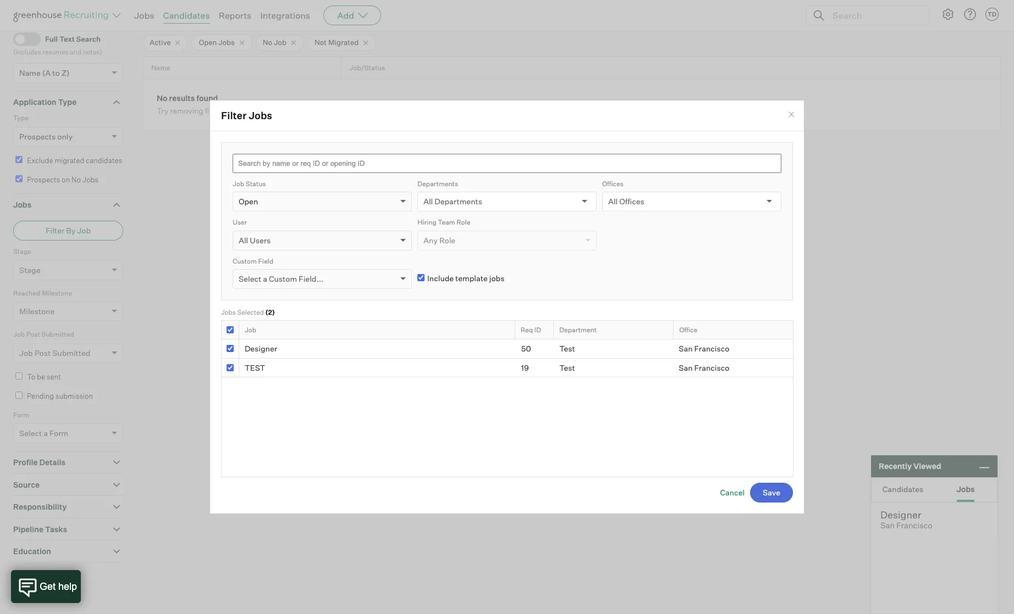 Task type: describe. For each thing, give the bounding box(es) containing it.
tasks
[[45, 525, 67, 534]]

application
[[13, 97, 56, 107]]

job status
[[233, 180, 266, 188]]

job post submitted element
[[13, 330, 123, 371]]

1 horizontal spatial form
[[49, 429, 68, 438]]

hiring team role
[[417, 218, 470, 227]]

san inside "designer san francisco"
[[881, 521, 895, 531]]

To be sent checkbox
[[15, 373, 23, 380]]

name (a to z) option
[[19, 68, 70, 77]]

id
[[534, 326, 541, 334]]

save button
[[750, 483, 793, 503]]

filter by job
[[46, 226, 91, 236]]

1 horizontal spatial custom
[[269, 274, 297, 284]]

pending
[[27, 392, 54, 401]]

name (a to z)
[[19, 68, 70, 77]]

no prospect applications found
[[142, 14, 255, 24]]

and
[[70, 48, 81, 56]]

test for 50
[[559, 344, 575, 354]]

full
[[45, 35, 58, 43]]

(2)
[[265, 309, 275, 317]]

all for all offices
[[608, 197, 618, 206]]

education
[[13, 547, 51, 557]]

pipeline tasks
[[13, 525, 67, 534]]

selected
[[237, 309, 264, 317]]

jobs
[[489, 274, 505, 283]]

source
[[13, 481, 40, 490]]

0 vertical spatial stage
[[13, 248, 31, 256]]

active
[[150, 38, 171, 47]]

0 vertical spatial departments
[[417, 180, 458, 188]]

users
[[250, 236, 271, 245]]

0 vertical spatial role
[[457, 218, 470, 227]]

Pending submission checkbox
[[15, 392, 23, 399]]

filters
[[205, 106, 225, 116]]

field...
[[299, 274, 324, 284]]

form element
[[13, 410, 123, 452]]

reached milestone element
[[13, 288, 123, 330]]

0 horizontal spatial custom
[[233, 257, 257, 265]]

francisco inside "designer san francisco"
[[897, 521, 933, 531]]

stage element
[[13, 247, 123, 288]]

1 vertical spatial stage
[[19, 265, 40, 275]]

include
[[427, 274, 454, 283]]

not migrated
[[315, 38, 359, 47]]

0 vertical spatial offices
[[602, 180, 624, 188]]

a for form
[[44, 429, 48, 438]]

include template jobs
[[427, 274, 505, 283]]

test for 19
[[559, 363, 575, 373]]

no for no job
[[263, 38, 272, 47]]

results
[[169, 94, 195, 103]]

candidates
[[163, 10, 210, 21]]

1 vertical spatial submitted
[[52, 349, 90, 358]]

field
[[258, 257, 273, 265]]

configure image
[[942, 8, 955, 21]]

san for 19
[[679, 363, 693, 373]]

integrations link
[[260, 10, 310, 21]]

filters
[[52, 575, 74, 584]]

add button
[[323, 6, 381, 25]]

job/status
[[349, 64, 385, 72]]

select a custom field...
[[239, 274, 324, 284]]

Search by name or req ID or opening ID field
[[233, 154, 782, 173]]

full text search (includes resumes and notes)
[[13, 35, 102, 56]]

designer san francisco
[[881, 509, 933, 531]]

exclude migrated candidates
[[27, 156, 122, 165]]

1 vertical spatial type
[[13, 114, 29, 122]]

none checkbox inside filter jobs dialog
[[227, 327, 234, 334]]

text
[[59, 35, 75, 43]]

prospects for prospects only
[[19, 132, 56, 141]]

not
[[315, 38, 327, 47]]

pipeline
[[13, 525, 43, 534]]

found inside no results found try removing filters above to broaden your search.
[[196, 94, 218, 103]]

template
[[455, 274, 488, 283]]

any role
[[424, 236, 456, 245]]

san francisco for 19
[[679, 363, 730, 373]]

reports link
[[219, 10, 252, 21]]

viewed
[[914, 462, 941, 472]]

be
[[37, 373, 45, 382]]

name for name (a to z)
[[19, 68, 41, 77]]

cancel
[[720, 488, 745, 498]]

add candidate link
[[841, 11, 928, 30]]

add for add
[[337, 10, 354, 21]]

type element
[[13, 113, 123, 154]]

responsibility
[[13, 503, 67, 512]]

jobs link
[[134, 10, 154, 21]]

prospects only
[[19, 132, 73, 141]]

filter by job button
[[13, 221, 123, 241]]

above
[[226, 106, 248, 116]]

0 vertical spatial post
[[26, 331, 40, 339]]

exclude
[[27, 156, 53, 165]]

19
[[521, 363, 529, 373]]

resumes
[[43, 48, 69, 56]]

on
[[62, 176, 70, 184]]

0 vertical spatial job post submitted
[[13, 331, 74, 339]]

1 vertical spatial milestone
[[19, 307, 55, 316]]

recently viewed
[[879, 462, 941, 472]]

recently
[[879, 462, 912, 472]]

reset filters button
[[13, 569, 79, 589]]

td button
[[986, 8, 999, 21]]

reports
[[219, 10, 252, 21]]

team
[[438, 218, 455, 227]]

filter for filter by job
[[46, 226, 64, 236]]

notes)
[[83, 48, 102, 56]]

1 vertical spatial job post submitted
[[19, 349, 90, 358]]

50
[[521, 344, 531, 354]]

0 horizontal spatial to
[[52, 68, 60, 77]]

all for all departments
[[424, 197, 433, 206]]

reached
[[13, 289, 40, 297]]

designer for designer san francisco
[[881, 509, 922, 521]]

no job
[[263, 38, 287, 47]]

san francisco for 50
[[679, 344, 730, 354]]

by
[[66, 226, 76, 236]]

no for no prospect applications found
[[142, 14, 153, 24]]

profile
[[13, 458, 38, 468]]



Task type: locate. For each thing, give the bounding box(es) containing it.
broaden
[[258, 106, 288, 116]]

prospects inside type element
[[19, 132, 56, 141]]

found up filters
[[196, 94, 218, 103]]

filter left by
[[46, 226, 64, 236]]

post down reached
[[26, 331, 40, 339]]

departments up 'team'
[[435, 197, 482, 206]]

bulk actions
[[944, 16, 989, 25]]

filter
[[221, 109, 247, 121], [46, 226, 64, 236]]

submitted down reached milestone 'element'
[[42, 331, 74, 339]]

0 horizontal spatial role
[[439, 236, 456, 245]]

post up to be sent
[[35, 349, 51, 358]]

0 vertical spatial milestone
[[42, 289, 72, 297]]

all
[[424, 197, 433, 206], [608, 197, 618, 206], [239, 236, 248, 245]]

candidates
[[86, 156, 122, 165]]

(a
[[42, 68, 51, 77]]

open inside filter jobs dialog
[[239, 197, 258, 206]]

req
[[521, 326, 533, 334]]

try
[[157, 106, 168, 116]]

1 vertical spatial designer
[[881, 509, 922, 521]]

job post submitted up "sent"
[[19, 349, 90, 358]]

to right above on the top left of page
[[249, 106, 256, 116]]

custom field
[[233, 257, 273, 265]]

a for custom
[[263, 274, 267, 284]]

integrations
[[260, 10, 310, 21]]

san francisco
[[679, 344, 730, 354], [679, 363, 730, 373]]

designer up the test
[[245, 344, 277, 354]]

san
[[679, 344, 693, 354], [679, 363, 693, 373], [881, 521, 895, 531]]

reset filters
[[30, 575, 74, 584]]

1 horizontal spatial open
[[239, 197, 258, 206]]

open down applications
[[199, 38, 217, 47]]

candidate
[[880, 16, 917, 25]]

0 horizontal spatial select
[[19, 429, 42, 438]]

0 vertical spatial open
[[199, 38, 217, 47]]

checkmark image
[[18, 35, 26, 42]]

removing
[[170, 106, 203, 116]]

milestone down reached milestone
[[19, 307, 55, 316]]

no right on
[[71, 176, 81, 184]]

1 vertical spatial san francisco
[[679, 363, 730, 373]]

prospects up exclude at the top left of the page
[[19, 132, 56, 141]]

open option
[[239, 197, 258, 206]]

name for name
[[151, 64, 170, 72]]

0 vertical spatial filter
[[221, 109, 247, 121]]

1 horizontal spatial type
[[58, 97, 77, 107]]

2 vertical spatial francisco
[[897, 521, 933, 531]]

office
[[679, 326, 697, 334]]

1 horizontal spatial filter
[[221, 109, 247, 121]]

prospects down exclude at the top left of the page
[[27, 176, 60, 184]]

1 horizontal spatial to
[[249, 106, 256, 116]]

Exclude migrated candidates checkbox
[[15, 156, 23, 163]]

role right 'team'
[[457, 218, 470, 227]]

0 vertical spatial found
[[234, 14, 255, 24]]

1 vertical spatial a
[[44, 429, 48, 438]]

close image
[[787, 110, 796, 119]]

0 horizontal spatial designer
[[245, 344, 277, 354]]

francisco for 19
[[694, 363, 730, 373]]

milestone down stage element
[[42, 289, 72, 297]]

profile details
[[13, 458, 65, 468]]

0 vertical spatial designer
[[245, 344, 277, 354]]

0 horizontal spatial type
[[13, 114, 29, 122]]

to
[[52, 68, 60, 77], [249, 106, 256, 116]]

1 san francisco from the top
[[679, 344, 730, 354]]

all departments
[[424, 197, 482, 206]]

offices
[[602, 180, 624, 188], [619, 197, 644, 206]]

1 vertical spatial post
[[35, 349, 51, 358]]

name
[[151, 64, 170, 72], [19, 68, 41, 77]]

departments up the all departments
[[417, 180, 458, 188]]

post
[[26, 331, 40, 339], [35, 349, 51, 358]]

role right any on the top left
[[439, 236, 456, 245]]

1 vertical spatial francisco
[[694, 363, 730, 373]]

to inside no results found try removing filters above to broaden your search.
[[249, 106, 256, 116]]

select inside form element
[[19, 429, 42, 438]]

add for add candidate
[[863, 16, 878, 25]]

filter jobs
[[221, 109, 272, 121]]

prospect
[[154, 14, 187, 24]]

0 vertical spatial a
[[263, 274, 267, 284]]

1 vertical spatial select
[[19, 429, 42, 438]]

search.
[[307, 106, 332, 116]]

designer down recently
[[881, 509, 922, 521]]

test
[[559, 344, 575, 354], [559, 363, 575, 373]]

open jobs
[[199, 38, 235, 47]]

bulk actions link
[[933, 11, 1001, 30]]

0 vertical spatial select
[[239, 274, 261, 284]]

found right applications
[[234, 14, 255, 24]]

2 vertical spatial san
[[881, 521, 895, 531]]

0 horizontal spatial open
[[199, 38, 217, 47]]

type down application
[[13, 114, 29, 122]]

None checkbox
[[227, 327, 234, 334]]

2 test from the top
[[559, 363, 575, 373]]

prospects for prospects on no jobs
[[27, 176, 60, 184]]

0 horizontal spatial form
[[13, 411, 29, 419]]

0 vertical spatial submitted
[[42, 331, 74, 339]]

0 horizontal spatial a
[[44, 429, 48, 438]]

filter for filter jobs
[[221, 109, 247, 121]]

add inside "link"
[[863, 16, 878, 25]]

save
[[763, 488, 780, 498]]

details
[[39, 458, 65, 468]]

2 horizontal spatial all
[[608, 197, 618, 206]]

select a form
[[19, 429, 68, 438]]

a inside form element
[[44, 429, 48, 438]]

0 horizontal spatial all
[[239, 236, 248, 245]]

Search candidates field
[[13, 11, 123, 29]]

0 vertical spatial type
[[58, 97, 77, 107]]

select down custom field
[[239, 274, 261, 284]]

san for 50
[[679, 344, 693, 354]]

job post submitted down reached milestone 'element'
[[13, 331, 74, 339]]

1 vertical spatial open
[[239, 197, 258, 206]]

pending submission
[[27, 392, 93, 401]]

add up migrated
[[337, 10, 354, 21]]

0 vertical spatial prospects
[[19, 132, 56, 141]]

your
[[289, 106, 305, 116]]

add
[[337, 10, 354, 21], [863, 16, 878, 25]]

1 horizontal spatial a
[[263, 274, 267, 284]]

designer inside filter jobs dialog
[[245, 344, 277, 354]]

name down active
[[151, 64, 170, 72]]

0 vertical spatial test
[[559, 344, 575, 354]]

Include template jobs checkbox
[[417, 274, 425, 281]]

designer inside "designer san francisco"
[[881, 509, 922, 521]]

1 horizontal spatial role
[[457, 218, 470, 227]]

custom down "field"
[[269, 274, 297, 284]]

found
[[234, 14, 255, 24], [196, 94, 218, 103]]

0 horizontal spatial filter
[[46, 226, 64, 236]]

no inside no results found try removing filters above to broaden your search.
[[157, 94, 167, 103]]

no for no results found try removing filters above to broaden your search.
[[157, 94, 167, 103]]

1 vertical spatial offices
[[619, 197, 644, 206]]

req id
[[521, 326, 541, 334]]

a
[[263, 274, 267, 284], [44, 429, 48, 438]]

no results found try removing filters above to broaden your search.
[[157, 94, 332, 116]]

1 horizontal spatial found
[[234, 14, 255, 24]]

add candidate
[[863, 16, 917, 25]]

filter inside "button"
[[46, 226, 64, 236]]

a inside filter jobs dialog
[[263, 274, 267, 284]]

all users
[[239, 236, 271, 245]]

1 horizontal spatial all
[[424, 197, 433, 206]]

a down "field"
[[263, 274, 267, 284]]

1 vertical spatial departments
[[435, 197, 482, 206]]

select inside filter jobs dialog
[[239, 274, 261, 284]]

reset
[[30, 575, 50, 584]]

candidates link
[[163, 10, 210, 21]]

1 horizontal spatial designer
[[881, 509, 922, 521]]

form
[[13, 411, 29, 419], [49, 429, 68, 438]]

0 vertical spatial francisco
[[694, 344, 730, 354]]

jobs
[[134, 10, 154, 21], [218, 38, 235, 47], [249, 109, 272, 121], [82, 176, 98, 184], [13, 200, 31, 209], [221, 309, 236, 317], [957, 485, 975, 494]]

any
[[424, 236, 438, 245]]

departments
[[417, 180, 458, 188], [435, 197, 482, 206]]

greenhouse recruiting image
[[13, 9, 112, 22]]

no left prospect
[[142, 14, 153, 24]]

(includes
[[13, 48, 41, 56]]

reached milestone
[[13, 289, 72, 297]]

all offices
[[608, 197, 644, 206]]

prospects only option
[[19, 132, 73, 141]]

None checkbox
[[227, 346, 234, 353], [227, 365, 234, 372], [227, 346, 234, 353], [227, 365, 234, 372]]

to be sent
[[27, 373, 61, 382]]

search
[[76, 35, 101, 43]]

filter left broaden
[[221, 109, 247, 121]]

job post submitted
[[13, 331, 74, 339], [19, 349, 90, 358]]

cancel link
[[720, 488, 745, 498]]

select for select a custom field...
[[239, 274, 261, 284]]

filter inside dialog
[[221, 109, 247, 121]]

select up profile
[[19, 429, 42, 438]]

1 vertical spatial san
[[679, 363, 693, 373]]

1 vertical spatial to
[[249, 106, 256, 116]]

applications
[[188, 14, 232, 24]]

Prospects on No Jobs checkbox
[[15, 176, 23, 183]]

custom left "field"
[[233, 257, 257, 265]]

1 vertical spatial filter
[[46, 226, 64, 236]]

Search text field
[[830, 7, 919, 23]]

1 vertical spatial form
[[49, 429, 68, 438]]

1 horizontal spatial name
[[151, 64, 170, 72]]

select
[[239, 274, 261, 284], [19, 429, 42, 438]]

0 horizontal spatial add
[[337, 10, 354, 21]]

1 vertical spatial prospects
[[27, 176, 60, 184]]

to left z)
[[52, 68, 60, 77]]

1 horizontal spatial select
[[239, 274, 261, 284]]

no up try
[[157, 94, 167, 103]]

submitted
[[42, 331, 74, 339], [52, 349, 90, 358]]

name left (a
[[19, 68, 41, 77]]

select for select a form
[[19, 429, 42, 438]]

add inside "popup button"
[[337, 10, 354, 21]]

td
[[988, 10, 997, 18]]

0 horizontal spatial found
[[196, 94, 218, 103]]

1 horizontal spatial add
[[863, 16, 878, 25]]

actions
[[962, 16, 989, 25]]

to
[[27, 373, 35, 382]]

only
[[57, 132, 73, 141]]

all for all users
[[239, 236, 248, 245]]

job
[[274, 38, 287, 47], [233, 180, 244, 188], [77, 226, 91, 236], [245, 326, 256, 334], [13, 331, 25, 339], [19, 349, 33, 358]]

francisco for 50
[[694, 344, 730, 354]]

submission
[[56, 392, 93, 401]]

0 vertical spatial san
[[679, 344, 693, 354]]

stage
[[13, 248, 31, 256], [19, 265, 40, 275]]

filter jobs dialog
[[210, 100, 805, 515]]

migrated
[[328, 38, 359, 47]]

type down z)
[[58, 97, 77, 107]]

1 vertical spatial test
[[559, 363, 575, 373]]

migrated
[[55, 156, 84, 165]]

test
[[245, 363, 265, 373]]

add left candidate
[[863, 16, 878, 25]]

1 vertical spatial role
[[439, 236, 456, 245]]

job inside "button"
[[77, 226, 91, 236]]

0 horizontal spatial name
[[19, 68, 41, 77]]

no down the "integrations"
[[263, 38, 272, 47]]

status
[[246, 180, 266, 188]]

francisco
[[694, 344, 730, 354], [694, 363, 730, 373], [897, 521, 933, 531]]

1 vertical spatial found
[[196, 94, 218, 103]]

1 test from the top
[[559, 344, 575, 354]]

bulk
[[944, 16, 960, 25]]

form up details
[[49, 429, 68, 438]]

form down pending submission checkbox
[[13, 411, 29, 419]]

2 san francisco from the top
[[679, 363, 730, 373]]

0 vertical spatial to
[[52, 68, 60, 77]]

0 vertical spatial custom
[[233, 257, 257, 265]]

0 vertical spatial form
[[13, 411, 29, 419]]

1 vertical spatial custom
[[269, 274, 297, 284]]

submitted up "sent"
[[52, 349, 90, 358]]

0 vertical spatial san francisco
[[679, 344, 730, 354]]

open for open
[[239, 197, 258, 206]]

designer for designer
[[245, 344, 277, 354]]

a up profile details
[[44, 429, 48, 438]]

sent
[[47, 373, 61, 382]]

open for open jobs
[[199, 38, 217, 47]]

open down job status
[[239, 197, 258, 206]]



Task type: vqa. For each thing, say whether or not it's contained in the screenshot.
2nd Tribe
no



